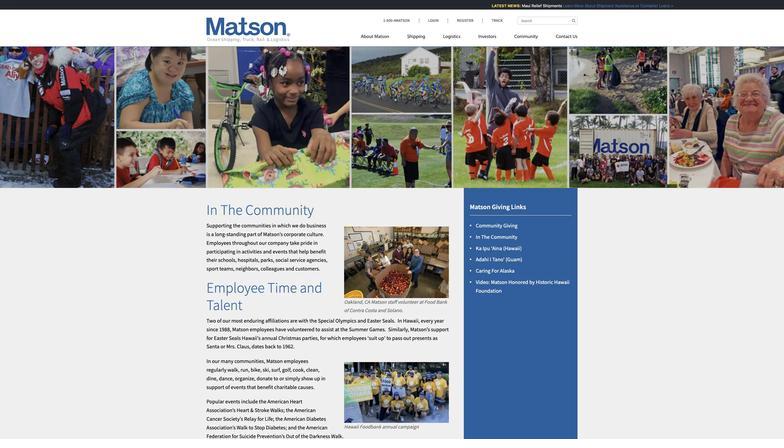 Task type: vqa. For each thing, say whether or not it's contained in the screenshot.
the middle Inquiries:
no



Task type: locate. For each thing, give the bounding box(es) containing it.
0 horizontal spatial easter
[[214, 335, 228, 342]]

matson down 1-
[[374, 34, 389, 39]]

of right two
[[217, 317, 222, 324]]

matson down the for
[[491, 279, 508, 286]]

about matson
[[361, 34, 389, 39]]

events
[[273, 248, 288, 255], [231, 384, 246, 391], [225, 398, 240, 405]]

neighbors,
[[236, 265, 260, 272]]

the up ipu
[[481, 233, 490, 240]]

in up the regularly
[[207, 358, 211, 365]]

our inside the in our many communities, matson employees regularly walk, run, bike, ski, surf, golf, cook, clean, dine, dance, organize, donate to or simply show up in support of events that benefit charitable causes.
[[212, 358, 220, 365]]

1 association's from the top
[[207, 407, 236, 414]]

contact
[[556, 34, 572, 39]]

giving
[[492, 203, 510, 211], [504, 222, 518, 229]]

1 vertical spatial at
[[335, 326, 339, 333]]

employees up cook,
[[284, 358, 308, 365]]

easter down 1988,
[[214, 335, 228, 342]]

0 vertical spatial benefit
[[310, 248, 326, 255]]

and up the summer
[[358, 317, 366, 324]]

business
[[307, 222, 326, 229]]

employees
[[207, 239, 231, 246]]

and down customers.
[[300, 279, 322, 297]]

1 horizontal spatial in the community
[[476, 233, 518, 240]]

hawaii right historic
[[554, 279, 570, 286]]

hawaii,
[[403, 317, 420, 324]]

historic
[[536, 279, 553, 286]]

assist
[[321, 326, 334, 333]]

0 horizontal spatial that
[[247, 384, 256, 391]]

the right walks;
[[286, 407, 293, 414]]

of left contra
[[344, 307, 349, 314]]

0 vertical spatial or
[[631, 3, 635, 8]]

benefit inside the in our many communities, matson employees regularly walk, run, bike, ski, surf, golf, cook, clean, dine, dance, organize, donate to or simply show up in support of events that benefit charitable causes.
[[257, 384, 273, 391]]

matson up surf,
[[266, 358, 283, 365]]

0 horizontal spatial employees
[[250, 326, 274, 333]]

assistance
[[610, 3, 630, 8]]

matson foundation giving image
[[0, 37, 784, 188]]

0 vertical spatial the
[[221, 201, 243, 219]]

employees down the summer
[[342, 335, 367, 342]]

in up similarly,
[[398, 317, 402, 324]]

or up charitable
[[279, 375, 284, 382]]

have
[[275, 326, 286, 333]]

of inside the in our many communities, matson employees regularly walk, run, bike, ski, surf, golf, cook, clean, dine, dance, organize, donate to or simply show up in support of events that benefit charitable causes.
[[225, 384, 230, 391]]

shipping
[[407, 34, 425, 39]]

community up we
[[245, 201, 314, 219]]

matson inside video: matson honored by historic hawaii foundation
[[491, 279, 508, 286]]

1-800-4matson
[[383, 18, 410, 23]]

ski,
[[263, 366, 270, 373]]

communities
[[242, 222, 271, 229]]

easter down costa
[[367, 317, 381, 324]]

in up ka
[[476, 233, 480, 240]]

1 horizontal spatial the
[[481, 233, 490, 240]]

track link
[[483, 18, 503, 23]]

0 vertical spatial at
[[419, 299, 424, 305]]

employees
[[250, 326, 274, 333], [342, 335, 367, 342], [284, 358, 308, 365]]

golf,
[[282, 366, 292, 373]]

the
[[233, 222, 240, 229], [310, 317, 317, 324], [341, 326, 348, 333], [259, 398, 267, 405], [286, 407, 293, 414], [276, 416, 283, 422], [298, 424, 305, 431], [301, 433, 308, 439]]

is
[[207, 231, 210, 238]]

0 horizontal spatial hawaii
[[344, 424, 359, 430]]

events down organize,
[[231, 384, 246, 391]]

sport
[[207, 265, 218, 272]]

community up in the community link
[[476, 222, 503, 229]]

0 horizontal spatial benefit
[[257, 384, 273, 391]]

the right out
[[301, 433, 308, 439]]

heart left &
[[237, 407, 249, 414]]

1 vertical spatial heart
[[237, 407, 249, 414]]

events down company at bottom
[[273, 248, 288, 255]]

of right out
[[295, 433, 300, 439]]

bike,
[[251, 366, 262, 373]]

loans
[[655, 3, 665, 8]]

events left include
[[225, 398, 240, 405]]

or inside the in our many communities, matson employees regularly walk, run, bike, ski, surf, golf, cook, clean, dine, dance, organize, donate to or simply show up in support of events that benefit charitable causes.
[[279, 375, 284, 382]]

that inside supporting the communities in which we do business is a long-standing part of matson's corporate culture. employees throughout our company take pride in participating in activities and events that help benefit their schools, hospitals, parks, social service agencies, sport teams, neighbors, colleagues and customers.
[[289, 248, 298, 255]]

relay
[[244, 416, 257, 422]]

track
[[492, 18, 503, 23]]

1 vertical spatial employees
[[342, 335, 367, 342]]

0 vertical spatial our
[[259, 239, 267, 246]]

association's up federation
[[207, 424, 236, 431]]

shipment
[[592, 3, 609, 8]]

relief
[[527, 3, 537, 8]]

that inside the in our many communities, matson employees regularly walk, run, bike, ski, surf, golf, cook, clean, dine, dance, organize, donate to or simply show up in support of events that benefit charitable causes.
[[247, 384, 256, 391]]

to right up'
[[387, 335, 391, 342]]

logistics link
[[434, 31, 470, 44]]

matson down most at the left of page
[[232, 326, 249, 333]]

annual left campaign
[[382, 424, 397, 430]]

0 horizontal spatial matson's
[[263, 231, 283, 238]]

the up supporting
[[221, 201, 243, 219]]

at
[[419, 299, 424, 305], [335, 326, 339, 333]]

0 horizontal spatial about
[[361, 34, 373, 39]]

adahi i tano' (guam) link
[[476, 256, 523, 263]]

and inside popular events include the american heart association's heart & stroke walks; the american cancer society's relay for life; the american diabetes association's walk to stop diabetes; and the american federation for suicide prevention's out of the darkness walk.
[[288, 424, 297, 431]]

2 vertical spatial events
[[225, 398, 240, 405]]

1 horizontal spatial employees
[[284, 358, 308, 365]]

1 horizontal spatial that
[[289, 248, 298, 255]]

bank
[[436, 299, 447, 305]]

1 horizontal spatial about
[[580, 3, 591, 8]]

that down take on the bottom left of page
[[289, 248, 298, 255]]

0 vertical spatial employees
[[250, 326, 274, 333]]

1 horizontal spatial our
[[223, 317, 230, 324]]

of right part on the bottom left of the page
[[258, 231, 262, 238]]

0 horizontal spatial heart
[[237, 407, 249, 414]]

hawaii left foodbank
[[344, 424, 359, 430]]

1 vertical spatial events
[[231, 384, 246, 391]]

with
[[299, 317, 308, 324]]

investors
[[479, 34, 497, 39]]

benefit up agencies,
[[310, 248, 326, 255]]

giving left "links"
[[492, 203, 510, 211]]

maui
[[517, 3, 526, 8]]

1 vertical spatial support
[[207, 384, 224, 391]]

2 horizontal spatial employees
[[342, 335, 367, 342]]

the up the 'standing'
[[233, 222, 240, 229]]

and
[[263, 248, 272, 255], [286, 265, 294, 272], [300, 279, 322, 297], [378, 307, 386, 314], [358, 317, 366, 324], [288, 424, 297, 431]]

annual up the back
[[262, 335, 277, 342]]

american down diabetes
[[306, 424, 328, 431]]

0 horizontal spatial in the community
[[207, 201, 314, 219]]

shipping link
[[398, 31, 434, 44]]

matson
[[374, 34, 389, 39], [470, 203, 491, 211], [491, 279, 508, 286], [371, 299, 387, 305], [232, 326, 249, 333], [266, 358, 283, 365]]

by
[[530, 279, 535, 286]]

2 horizontal spatial or
[[631, 3, 635, 8]]

0 vertical spatial which
[[277, 222, 291, 229]]

solano.
[[387, 307, 403, 314]]

1 horizontal spatial which
[[328, 335, 341, 342]]

association's down popular
[[207, 407, 236, 414]]

1 horizontal spatial heart
[[290, 398, 303, 405]]

1 vertical spatial our
[[223, 317, 230, 324]]

0 horizontal spatial which
[[277, 222, 291, 229]]

and up the parks,
[[263, 248, 272, 255]]

latest
[[487, 3, 502, 8]]

pass
[[392, 335, 403, 342]]

and right costa
[[378, 307, 386, 314]]

annual
[[262, 335, 277, 342], [382, 424, 397, 430]]

learn more about shipment assistance or container loans > link
[[559, 3, 669, 8]]

support inside the two of our most enduring affiliations are with the special olympics and easter seals.  in hawaii, every year since 1988, matson employees have volunteered to assist at the summer games.  similarly, matson's support for easter seals hawaii's annual christmas parties, for which employees 'suit up' to pass out presents as santa or mrs. claus, dates back to 1962.
[[431, 326, 449, 333]]

1 horizontal spatial matson's
[[410, 326, 430, 333]]

matson's up 'presents'
[[410, 326, 430, 333]]

employees down enduring
[[250, 326, 274, 333]]

0 vertical spatial about
[[580, 3, 591, 8]]

1 vertical spatial giving
[[504, 222, 518, 229]]

and inside "oakland, ca matson staff volunteer at food bank of contra costa and solano."
[[378, 307, 386, 314]]

2 horizontal spatial our
[[259, 239, 267, 246]]

community down 'search' search field
[[515, 34, 538, 39]]

news:
[[503, 3, 516, 8]]

costa
[[365, 307, 377, 314]]

0 vertical spatial hawaii
[[554, 279, 570, 286]]

1 horizontal spatial benefit
[[310, 248, 326, 255]]

1 horizontal spatial annual
[[382, 424, 397, 430]]

or inside the two of our most enduring affiliations are with the special olympics and easter seals.  in hawaii, every year since 1988, matson employees have volunteered to assist at the summer games.  similarly, matson's support for easter seals hawaii's annual christmas parties, for which employees 'suit up' to pass out presents as santa or mrs. claus, dates back to 1962.
[[221, 343, 225, 350]]

stroke
[[255, 407, 269, 414]]

of inside popular events include the american heart association's heart & stroke walks; the american cancer society's relay for life; the american diabetes association's walk to stop diabetes; and the american federation for suicide prevention's out of the darkness walk.
[[295, 433, 300, 439]]

1 horizontal spatial or
[[279, 375, 284, 382]]

1 horizontal spatial support
[[431, 326, 449, 333]]

the down the olympics
[[341, 326, 348, 333]]

at right assist
[[335, 326, 339, 333]]

1 vertical spatial hawaii
[[344, 424, 359, 430]]

2 vertical spatial our
[[212, 358, 220, 365]]

matson inside "oakland, ca matson staff volunteer at food bank of contra costa and solano."
[[371, 299, 387, 305]]

the
[[221, 201, 243, 219], [481, 233, 490, 240]]

2 association's from the top
[[207, 424, 236, 431]]

0 vertical spatial support
[[431, 326, 449, 333]]

american up out
[[284, 416, 305, 422]]

which inside supporting the communities in which we do business is a long-standing part of matson's corporate culture. employees throughout our company take pride in participating in activities and events that help benefit their schools, hospitals, parks, social service agencies, sport teams, neighbors, colleagues and customers.
[[277, 222, 291, 229]]

support down dine,
[[207, 384, 224, 391]]

support down "year"
[[431, 326, 449, 333]]

popular events include the american heart association's heart & stroke walks; the american cancer society's relay for life; the american diabetes association's walk to stop diabetes; and the american federation for suicide prevention's out of the darkness walk.
[[207, 398, 344, 439]]

to down surf,
[[274, 375, 278, 382]]

1 vertical spatial the
[[481, 233, 490, 240]]

1 vertical spatial association's
[[207, 424, 236, 431]]

our up 1988,
[[223, 317, 230, 324]]

of down dance, at the left
[[225, 384, 230, 391]]

employee time and talent
[[207, 279, 322, 314]]

in the community up communities
[[207, 201, 314, 219]]

1 horizontal spatial hawaii
[[554, 279, 570, 286]]

diabetes
[[306, 416, 326, 422]]

0 horizontal spatial our
[[212, 358, 220, 365]]

matson's up company at bottom
[[263, 231, 283, 238]]

or left the container
[[631, 3, 635, 8]]

video: matson honored by historic hawaii foundation
[[476, 279, 570, 294]]

None search field
[[518, 17, 578, 25]]

in inside the in our many communities, matson employees regularly walk, run, bike, ski, surf, golf, cook, clean, dine, dance, organize, donate to or simply show up in support of events that benefit charitable causes.
[[321, 375, 326, 382]]

1 vertical spatial in the community
[[476, 233, 518, 240]]

to left stop at the bottom
[[249, 424, 253, 431]]

which left we
[[277, 222, 291, 229]]

in the community up the 'aina
[[476, 233, 518, 240]]

1 vertical spatial matson's
[[410, 326, 430, 333]]

0 horizontal spatial or
[[221, 343, 225, 350]]

1 vertical spatial that
[[247, 384, 256, 391]]

that down organize,
[[247, 384, 256, 391]]

which down assist
[[328, 335, 341, 342]]

in inside the in our many communities, matson employees regularly walk, run, bike, ski, surf, golf, cook, clean, dine, dance, organize, donate to or simply show up in support of events that benefit charitable causes.
[[207, 358, 211, 365]]

1 vertical spatial or
[[221, 343, 225, 350]]

talent
[[207, 296, 243, 314]]

0 vertical spatial heart
[[290, 398, 303, 405]]

do
[[300, 222, 306, 229]]

in up company at bottom
[[272, 222, 276, 229]]

0 horizontal spatial the
[[221, 201, 243, 219]]

'suit
[[368, 335, 377, 342]]

1 vertical spatial about
[[361, 34, 373, 39]]

1 vertical spatial which
[[328, 335, 341, 342]]

include
[[241, 398, 258, 405]]

>
[[666, 3, 669, 8]]

giving up in the community link
[[504, 222, 518, 229]]

charitable
[[274, 384, 297, 391]]

0 vertical spatial giving
[[492, 203, 510, 211]]

in right the up
[[321, 375, 326, 382]]

0 horizontal spatial support
[[207, 384, 224, 391]]

their
[[207, 257, 217, 264]]

0 vertical spatial matson's
[[263, 231, 283, 238]]

0 vertical spatial association's
[[207, 407, 236, 414]]

american up diabetes
[[294, 407, 316, 414]]

0 vertical spatial that
[[289, 248, 298, 255]]

benefit down "donate"
[[257, 384, 273, 391]]

community up ka ipu 'aina (hawaii) link
[[491, 233, 518, 240]]

back
[[265, 343, 276, 350]]

2 vertical spatial or
[[279, 375, 284, 382]]

customers.
[[295, 265, 320, 272]]

caring
[[476, 267, 491, 274]]

matson up costa
[[371, 299, 387, 305]]

of inside the two of our most enduring affiliations are with the special olympics and easter seals.  in hawaii, every year since 1988, matson employees have volunteered to assist at the summer games.  similarly, matson's support for easter seals hawaii's annual christmas parties, for which employees 'suit up' to pass out presents as santa or mrs. claus, dates back to 1962.
[[217, 317, 222, 324]]

in the community inside matson giving links section
[[476, 233, 518, 240]]

association's
[[207, 407, 236, 414], [207, 424, 236, 431]]

the right with
[[310, 317, 317, 324]]

1 horizontal spatial at
[[419, 299, 424, 305]]

our up the regularly
[[212, 358, 220, 365]]

matson up community giving
[[470, 203, 491, 211]]

i
[[490, 256, 491, 263]]

0 vertical spatial annual
[[262, 335, 277, 342]]

our inside supporting the communities in which we do business is a long-standing part of matson's corporate culture. employees throughout our company take pride in participating in activities and events that help benefit their schools, hospitals, parks, social service agencies, sport teams, neighbors, colleagues and customers.
[[259, 239, 267, 246]]

support
[[431, 326, 449, 333], [207, 384, 224, 391]]

1 horizontal spatial easter
[[367, 317, 381, 324]]

part
[[247, 231, 257, 238]]

events inside popular events include the american heart association's heart & stroke walks; the american cancer society's relay for life; the american diabetes association's walk to stop diabetes; and the american federation for suicide prevention's out of the darkness walk.
[[225, 398, 240, 405]]

american up walks;
[[268, 398, 289, 405]]

teams,
[[220, 265, 235, 272]]

hospitals,
[[238, 257, 260, 264]]

1 vertical spatial annual
[[382, 424, 397, 430]]

0 horizontal spatial at
[[335, 326, 339, 333]]

or left mrs. on the bottom
[[221, 343, 225, 350]]

0 vertical spatial events
[[273, 248, 288, 255]]

our up activities
[[259, 239, 267, 246]]

2 vertical spatial employees
[[284, 358, 308, 365]]

heart down causes.
[[290, 398, 303, 405]]

at left food
[[419, 299, 424, 305]]

community link
[[506, 31, 547, 44]]

at inside "oakland, ca matson staff volunteer at food bank of contra costa and solano."
[[419, 299, 424, 305]]

logistics
[[443, 34, 461, 39]]

community inside the community link
[[515, 34, 538, 39]]

1 vertical spatial benefit
[[257, 384, 273, 391]]

and up out
[[288, 424, 297, 431]]

0 horizontal spatial annual
[[262, 335, 277, 342]]



Task type: describe. For each thing, give the bounding box(es) containing it.
run,
[[241, 366, 250, 373]]

supporting
[[207, 222, 232, 229]]

&
[[250, 407, 254, 414]]

giving for matson
[[492, 203, 510, 211]]

the inside supporting the communities in which we do business is a long-standing part of matson's corporate culture. employees throughout our company take pride in participating in activities and events that help benefit their schools, hospitals, parks, social service agencies, sport teams, neighbors, colleagues and customers.
[[233, 222, 240, 229]]

the right diabetes;
[[298, 424, 305, 431]]

0 vertical spatial easter
[[367, 317, 381, 324]]

hawaii inside video: matson honored by historic hawaii foundation
[[554, 279, 570, 286]]

container
[[636, 3, 654, 8]]

matson's inside supporting the communities in which we do business is a long-standing part of matson's corporate culture. employees throughout our company take pride in participating in activities and events that help benefit their schools, hospitals, parks, social service agencies, sport teams, neighbors, colleagues and customers.
[[263, 231, 283, 238]]

events inside supporting the communities in which we do business is a long-standing part of matson's corporate culture. employees throughout our company take pride in participating in activities and events that help benefit their schools, hospitals, parks, social service agencies, sport teams, neighbors, colleagues and customers.
[[273, 248, 288, 255]]

hawaii foodbank annual campaign
[[344, 424, 419, 430]]

tano'
[[492, 256, 505, 263]]

and inside employee time and talent
[[300, 279, 322, 297]]

cook,
[[293, 366, 305, 373]]

popular
[[207, 398, 224, 405]]

ca
[[365, 299, 370, 305]]

organize,
[[235, 375, 256, 382]]

a
[[211, 231, 214, 238]]

and inside the two of our most enduring affiliations are with the special olympics and easter seals.  in hawaii, every year since 1988, matson employees have volunteered to assist at the summer games.  similarly, matson's support for easter seals hawaii's annual christmas parties, for which employees 'suit up' to pass out presents as santa or mrs. claus, dates back to 1962.
[[358, 317, 366, 324]]

service
[[290, 257, 305, 264]]

foundation
[[476, 287, 502, 294]]

honored
[[509, 279, 528, 286]]

the up 'stroke'
[[259, 398, 267, 405]]

the down walks;
[[276, 416, 283, 422]]

for down walk
[[232, 433, 238, 439]]

more
[[570, 3, 579, 8]]

show
[[301, 375, 313, 382]]

community giving link
[[476, 222, 518, 229]]

latest news: maui relief shipments learn more about shipment assistance or container loans >
[[487, 3, 669, 8]]

long-
[[215, 231, 227, 238]]

matson inside 'top menu' navigation
[[374, 34, 389, 39]]

Search search field
[[518, 17, 578, 25]]

matson giving links
[[470, 203, 526, 211]]

donate
[[257, 375, 273, 382]]

diabetes;
[[266, 424, 287, 431]]

up'
[[378, 335, 386, 342]]

blue matson logo with ocean, shipping, truck, rail and logistics written beneath it. image
[[207, 18, 290, 42]]

to right the back
[[277, 343, 282, 350]]

matson inside the in our many communities, matson employees regularly walk, run, bike, ski, surf, golf, cook, clean, dine, dance, organize, donate to or simply show up in support of events that benefit charitable causes.
[[266, 358, 283, 365]]

communities,
[[235, 358, 265, 365]]

out
[[404, 335, 411, 342]]

hawaii's
[[242, 335, 261, 342]]

santa
[[207, 343, 220, 350]]

matson giving links section
[[457, 188, 585, 439]]

clean,
[[306, 366, 320, 373]]

enduring
[[244, 317, 264, 324]]

employees inside the in our many communities, matson employees regularly walk, run, bike, ski, surf, golf, cook, clean, dine, dance, organize, donate to or simply show up in support of events that benefit charitable causes.
[[284, 358, 308, 365]]

are
[[290, 317, 297, 324]]

1 vertical spatial easter
[[214, 335, 228, 342]]

company
[[268, 239, 289, 246]]

volunteer
[[398, 299, 418, 305]]

foodbank
[[360, 424, 381, 430]]

1-
[[383, 18, 387, 23]]

presents
[[412, 335, 432, 342]]

1962.
[[283, 343, 295, 350]]

support inside the in our many communities, matson employees regularly walk, run, bike, ski, surf, golf, cook, clean, dine, dance, organize, donate to or simply show up in support of events that benefit charitable causes.
[[207, 384, 224, 391]]

800-
[[387, 18, 394, 23]]

volunteered
[[287, 326, 315, 333]]

in up supporting
[[207, 201, 218, 219]]

adahi i tano' (guam)
[[476, 256, 523, 263]]

alaska
[[500, 267, 515, 274]]

of inside supporting the communities in which we do business is a long-standing part of matson's corporate culture. employees throughout our company take pride in participating in activities and events that help benefit their schools, hospitals, parks, social service agencies, sport teams, neighbors, colleagues and customers.
[[258, 231, 262, 238]]

events inside the in our many communities, matson employees regularly walk, run, bike, ski, surf, golf, cook, clean, dine, dance, organize, donate to or simply show up in support of events that benefit charitable causes.
[[231, 384, 246, 391]]

supporting the communities in which we do business is a long-standing part of matson's corporate culture. employees throughout our company take pride in participating in activities and events that help benefit their schools, hospitals, parks, social service agencies, sport teams, neighbors, colleagues and customers.
[[207, 222, 328, 272]]

in inside the two of our most enduring affiliations are with the special olympics and easter seals.  in hawaii, every year since 1988, matson employees have volunteered to assist at the summer games.  similarly, matson's support for easter seals hawaii's annual christmas parties, for which employees 'suit up' to pass out presents as santa or mrs. claus, dates back to 1962.
[[398, 317, 402, 324]]

ka ipu 'aina (hawaii) link
[[476, 245, 522, 252]]

which inside the two of our most enduring affiliations are with the special olympics and easter seals.  in hawaii, every year since 1988, matson employees have volunteered to assist at the summer games.  similarly, matson's support for easter seals hawaii's annual christmas parties, for which employees 'suit up' to pass out presents as santa or mrs. claus, dates back to 1962.
[[328, 335, 341, 342]]

participating
[[207, 248, 235, 255]]

at inside the two of our most enduring affiliations are with the special olympics and easter seals.  in hawaii, every year since 1988, matson employees have volunteered to assist at the summer games.  similarly, matson's support for easter seals hawaii's annual christmas parties, for which employees 'suit up' to pass out presents as santa or mrs. claus, dates back to 1962.
[[335, 326, 339, 333]]

in inside section
[[476, 233, 480, 240]]

in down "throughout"
[[236, 248, 241, 255]]

since
[[207, 326, 218, 333]]

for down assist
[[320, 335, 326, 342]]

about inside 'top menu' navigation
[[361, 34, 373, 39]]

matson's inside the two of our most enduring affiliations are with the special olympics and easter seals.  in hawaii, every year since 1988, matson employees have volunteered to assist at the summer games.  similarly, matson's support for easter seals hawaii's annual christmas parties, for which employees 'suit up' to pass out presents as santa or mrs. claus, dates back to 1962.
[[410, 326, 430, 333]]

and down service
[[286, 265, 294, 272]]

register link
[[448, 18, 483, 23]]

matson inside the two of our most enduring affiliations are with the special olympics and easter seals.  in hawaii, every year since 1988, matson employees have volunteered to assist at the summer games.  similarly, matson's support for easter seals hawaii's annual christmas parties, for which employees 'suit up' to pass out presents as santa or mrs. claus, dates back to 1962.
[[232, 326, 249, 333]]

dine,
[[207, 375, 218, 382]]

we
[[292, 222, 299, 229]]

ka ipu 'aina (hawaii)
[[476, 245, 522, 252]]

search image
[[572, 19, 576, 22]]

benefit inside supporting the communities in which we do business is a long-standing part of matson's corporate culture. employees throughout our company take pride in participating in activities and events that help benefit their schools, hospitals, parks, social service agencies, sport teams, neighbors, colleagues and customers.
[[310, 248, 326, 255]]

annual inside the two of our most enduring affiliations are with the special olympics and easter seals.  in hawaii, every year since 1988, matson employees have volunteered to assist at the summer games.  similarly, matson's support for easter seals hawaii's annual christmas parties, for which employees 'suit up' to pass out presents as santa or mrs. claus, dates back to 1962.
[[262, 335, 277, 342]]

matson volunteers wearing blue matson hats and yellow nourish ohana t-shirts pose for a group picture. image
[[344, 362, 449, 423]]

1988,
[[219, 326, 231, 333]]

walk,
[[228, 366, 240, 373]]

for up stop at the bottom
[[258, 416, 264, 422]]

life;
[[265, 416, 274, 422]]

surf,
[[271, 366, 281, 373]]

of inside "oakland, ca matson staff volunteer at food bank of contra costa and solano."
[[344, 307, 349, 314]]

walk
[[237, 424, 248, 431]]

oakland, ca matson staff volunteer at food bank of contra costa and solano.
[[344, 299, 447, 314]]

every
[[421, 317, 433, 324]]

to left assist
[[316, 326, 320, 333]]

olympics
[[336, 317, 357, 324]]

investors link
[[470, 31, 506, 44]]

out
[[286, 433, 294, 439]]

in our many communities, matson employees regularly walk, run, bike, ski, surf, golf, cook, clean, dine, dance, organize, donate to or simply show up in support of events that benefit charitable causes.
[[207, 358, 326, 391]]

giving for community
[[504, 222, 518, 229]]

in down culture.
[[314, 239, 318, 246]]

shipments
[[538, 3, 558, 8]]

the inside matson giving links section
[[481, 233, 490, 240]]

seals
[[229, 335, 241, 342]]

summer
[[349, 326, 368, 333]]

colleagues
[[261, 265, 285, 272]]

(guam)
[[506, 256, 523, 263]]

cancer
[[207, 416, 222, 422]]

special
[[318, 317, 334, 324]]

walks;
[[270, 407, 285, 414]]

affiliations
[[265, 317, 289, 324]]

corporate
[[284, 231, 306, 238]]

video: matson honored by historic hawaii foundation link
[[476, 279, 570, 294]]

in the community link
[[476, 233, 518, 240]]

caring for alaska
[[476, 267, 515, 274]]

throughout
[[232, 239, 258, 246]]

for down since
[[207, 335, 213, 342]]

to inside the in our many communities, matson employees regularly walk, run, bike, ski, surf, golf, cook, clean, dine, dance, organize, donate to or simply show up in support of events that benefit charitable causes.
[[274, 375, 278, 382]]

to inside popular events include the american heart association's heart & stroke walks; the american cancer society's relay for life; the american diabetes association's walk to stop diabetes; and the american federation for suicide prevention's out of the darkness walk.
[[249, 424, 253, 431]]

top menu navigation
[[361, 31, 578, 44]]

culture.
[[307, 231, 324, 238]]

0 vertical spatial in the community
[[207, 201, 314, 219]]

time
[[268, 279, 297, 297]]

our inside the two of our most enduring affiliations are with the special olympics and easter seals.  in hawaii, every year since 1988, matson employees have volunteered to assist at the summer games.  similarly, matson's support for easter seals hawaii's annual christmas parties, for which employees 'suit up' to pass out presents as santa or mrs. claus, dates back to 1962.
[[223, 317, 230, 324]]

login link
[[419, 18, 448, 23]]

mrs.
[[226, 343, 236, 350]]

contact us link
[[547, 31, 578, 44]]



